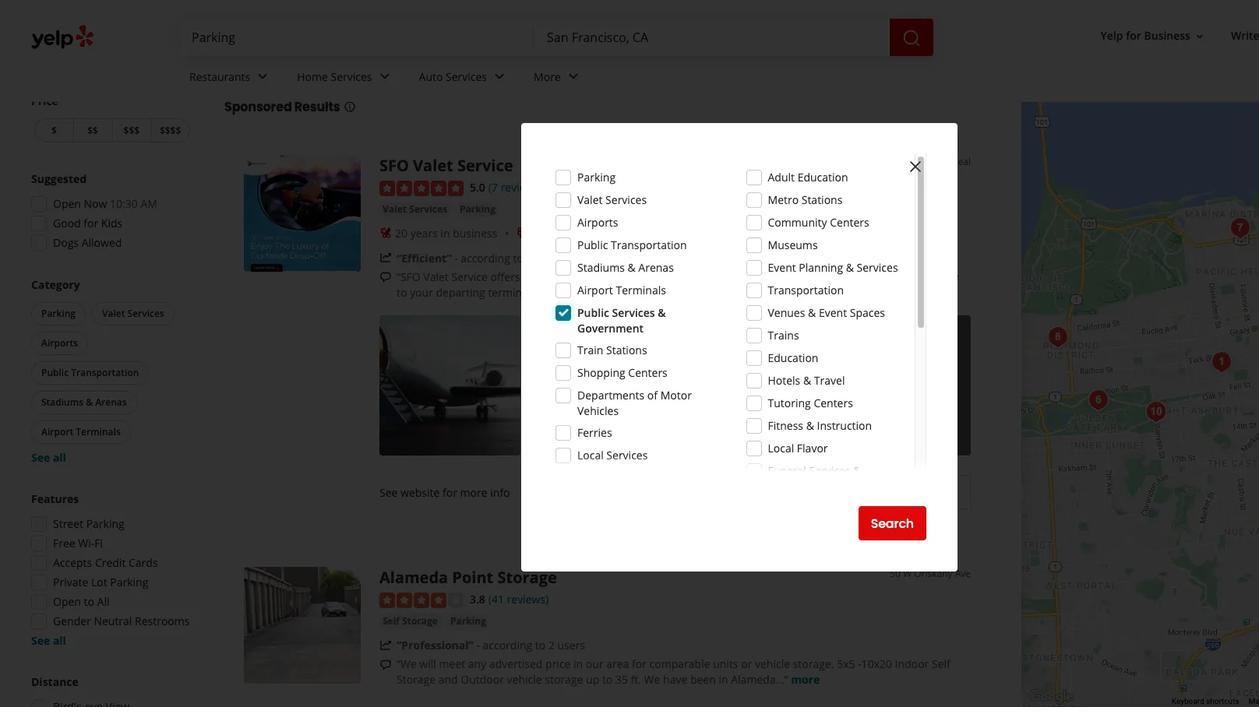 Task type: vqa. For each thing, say whether or not it's contained in the screenshot.
SEARCH DIALOG
yes



Task type: describe. For each thing, give the bounding box(es) containing it.
geary mall garage image
[[1042, 321, 1074, 353]]

yelp
[[1101, 28, 1123, 43]]

& right planning
[[846, 260, 854, 275]]

alameda point storage image
[[244, 568, 361, 685]]

centers for tutoring centers
[[814, 396, 853, 411]]

accepts credit cards
[[53, 556, 158, 570]]

restaurants
[[189, 69, 250, 84]]

fitness
[[768, 418, 803, 433]]

valet services for rightmost valet services button
[[383, 202, 447, 216]]

music concourse parking image
[[1083, 385, 1114, 416]]

local for local services
[[577, 448, 604, 463]]

$
[[51, 124, 57, 137]]

shortcuts
[[1206, 698, 1240, 706]]

open now 10:30 am
[[53, 196, 157, 211]]

airport inside "search" dialog
[[577, 283, 613, 298]]

tutoring
[[768, 396, 811, 411]]

in inside "sfo valet service offers curbside valet parking at sfo international airport. check-in online, then head directly to your departing terminal. an sfo valet service representative will…"
[[818, 269, 827, 284]]

& right owned
[[606, 226, 614, 241]]

see all button for category
[[31, 450, 66, 465]]

1 horizontal spatial valet services button
[[380, 202, 450, 217]]

museums
[[768, 238, 818, 252]]

alameda…"
[[731, 673, 788, 687]]

$$$
[[124, 124, 140, 137]]

16 family owned v2 image
[[517, 227, 529, 240]]

california
[[594, 55, 686, 81]]

valet inside "search" dialog
[[577, 192, 603, 207]]

metro
[[768, 192, 799, 207]]

to left 2
[[535, 638, 546, 653]]

see all for category
[[31, 450, 66, 465]]

reviews) for alameda point storage
[[507, 593, 549, 607]]

planning
[[799, 260, 843, 275]]

services inside valet services link
[[409, 202, 447, 216]]

16 chevron down v2 image
[[1194, 30, 1206, 43]]

valet up public transportation button
[[102, 307, 125, 320]]

restrooms
[[135, 614, 190, 629]]

private
[[53, 575, 88, 590]]

16 trending v2 image for "efficient"
[[380, 252, 392, 265]]

(7
[[489, 180, 498, 195]]

wi-
[[78, 536, 95, 551]]

more
[[534, 69, 561, 84]]

self storage button
[[380, 614, 441, 630]]

16 years in business v2 image
[[380, 227, 392, 240]]

stations for train stations
[[606, 343, 647, 358]]

1 vertical spatial more
[[460, 486, 488, 501]]

24 chevron down v2 image for auto services
[[490, 67, 509, 86]]

16 speech v2 image
[[380, 659, 392, 672]]

terminal.
[[488, 285, 534, 300]]

parking down 3.8
[[450, 615, 486, 628]]

representative
[[643, 285, 717, 300]]

price
[[546, 657, 571, 672]]

local flavor
[[768, 441, 828, 456]]

reviews) for sfo valet service
[[501, 180, 543, 195]]

more link for sfo valet service
[[752, 285, 781, 300]]

user
[[536, 251, 558, 265]]

all for category
[[53, 450, 66, 465]]

community
[[768, 215, 827, 230]]

0 vertical spatial public
[[577, 238, 608, 252]]

public inside public services & government
[[577, 305, 609, 320]]

& left at
[[628, 260, 636, 275]]

valet services for the left valet services button
[[102, 307, 164, 320]]

0 vertical spatial storage
[[498, 568, 557, 589]]

1 vertical spatial vehicle
[[507, 673, 542, 687]]

valet up 5 star rating image
[[413, 155, 453, 176]]

travel
[[814, 373, 845, 388]]

2 horizontal spatial sfo
[[651, 269, 671, 284]]

see all button for features
[[31, 634, 66, 648]]

"professional" - according to 2 users
[[397, 638, 585, 653]]

& down tutoring centers
[[806, 418, 814, 433]]

- for "efficient"
[[454, 251, 458, 265]]

family-owned & operated
[[532, 226, 663, 241]]

up
[[586, 673, 599, 687]]

(7 reviews)
[[489, 180, 543, 195]]

ferries
[[577, 426, 612, 440]]

more for storage
[[791, 673, 820, 687]]

info
[[490, 486, 510, 501]]

transportation inside button
[[71, 366, 139, 380]]

16 trending v2 image for "professional"
[[380, 640, 392, 652]]

(41
[[489, 593, 504, 607]]

parking down cards
[[110, 575, 148, 590]]

see left portfolio
[[868, 378, 886, 393]]

website
[[401, 486, 440, 501]]

search dialog
[[0, 0, 1259, 708]]

business categories element
[[177, 56, 1259, 101]]

2 vertical spatial sfo
[[553, 285, 573, 300]]

gender neutral restrooms
[[53, 614, 190, 629]]

& right venues
[[808, 305, 816, 320]]

parking inside "search" dialog
[[577, 170, 616, 185]]

16 info v2 image
[[343, 100, 356, 113]]

valet down valet
[[576, 285, 601, 300]]

$$$ button
[[112, 118, 151, 143]]

alameda point storage
[[380, 568, 557, 589]]

home services
[[297, 69, 372, 84]]

in left our
[[574, 657, 583, 672]]

1 vertical spatial education
[[768, 351, 819, 365]]

close image
[[906, 157, 925, 176]]

airports inside button
[[41, 337, 78, 350]]

allowed
[[82, 235, 122, 250]]

in right years
[[441, 226, 450, 241]]

outdoor
[[461, 673, 504, 687]]

ave
[[955, 568, 971, 581]]

ma
[[1249, 698, 1259, 706]]

"professional"
[[397, 638, 474, 653]]

street parking
[[53, 517, 124, 531]]

group containing category
[[28, 277, 193, 466]]

we
[[644, 673, 660, 687]]

top 10 best parking near san francisco, california
[[224, 55, 686, 81]]

& inside public services & government
[[658, 305, 666, 320]]

parking up the fi
[[86, 517, 124, 531]]

private lot parking
[[53, 575, 148, 590]]

see up distance
[[31, 634, 50, 648]]

funeral
[[768, 464, 806, 478]]

kids
[[101, 216, 123, 231]]

to left 1
[[513, 251, 524, 265]]

all for features
[[53, 634, 66, 648]]

0 horizontal spatial sfo
[[380, 155, 409, 176]]

$ button
[[34, 118, 73, 143]]

parking down 5.0
[[460, 202, 496, 216]]

10x20
[[862, 657, 892, 672]]

stadiums & arenas inside "search" dialog
[[577, 260, 674, 275]]

valet services inside "search" dialog
[[577, 192, 647, 207]]

owned
[[569, 226, 603, 241]]

business
[[453, 226, 497, 241]]

parking link for valet
[[457, 202, 499, 217]]

self storage
[[383, 615, 438, 628]]

centers for community centers
[[830, 215, 869, 230]]

map region
[[856, 0, 1259, 708]]

kezar parking lot image
[[1141, 396, 1172, 427]]

16 speech v2 image
[[380, 272, 392, 284]]

0 horizontal spatial event
[[768, 260, 796, 275]]

sponsored results
[[224, 98, 340, 116]]

departing
[[436, 285, 485, 300]]

search button
[[859, 507, 927, 541]]

vehicles
[[577, 404, 619, 418]]

see all for features
[[31, 634, 66, 648]]

write link
[[1225, 22, 1259, 50]]

airport terminals inside "search" dialog
[[577, 283, 666, 298]]

open for open now 10:30 am
[[53, 196, 81, 211]]

dogs
[[53, 235, 79, 250]]

- for "professional"
[[476, 638, 480, 653]]

according for "professional"
[[483, 638, 532, 653]]

open to all
[[53, 595, 110, 609]]

parking down category at the top left of the page
[[41, 307, 76, 320]]

airport terminals inside airport terminals button
[[41, 426, 121, 439]]

your
[[410, 285, 433, 300]]

for inside yelp for business button
[[1126, 28, 1142, 43]]

auto services link
[[406, 56, 521, 101]]

keyboard shortcuts
[[1172, 698, 1240, 706]]

terminals inside "search" dialog
[[616, 283, 666, 298]]

cemeteries
[[768, 479, 826, 494]]

offers
[[491, 269, 520, 284]]

years
[[410, 226, 438, 241]]

street
[[53, 517, 83, 531]]

parking button for alameda point storage
[[447, 614, 489, 630]]

5 star rating image
[[380, 181, 464, 196]]

government
[[577, 321, 644, 336]]

head
[[893, 269, 919, 284]]

24 chevron down v2 image for more
[[564, 67, 583, 86]]



Task type: locate. For each thing, give the bounding box(es) containing it.
0 vertical spatial -
[[454, 251, 458, 265]]

35
[[616, 673, 628, 687]]

1 horizontal spatial stadiums & arenas
[[577, 260, 674, 275]]

user actions element
[[1088, 22, 1259, 53]]

airports right family-
[[577, 215, 618, 230]]

results
[[294, 98, 340, 116]]

sfo valet service
[[380, 155, 513, 176]]

see up features at the left bottom of page
[[31, 450, 50, 465]]

1 24 chevron down v2 image from the left
[[253, 67, 272, 86]]

1 horizontal spatial airport terminals
[[577, 283, 666, 298]]

16 trending v2 image up 16 speech v2 image
[[380, 640, 392, 652]]

1 vertical spatial -
[[476, 638, 480, 653]]

service up departing
[[452, 269, 488, 284]]

1 vertical spatial more link
[[791, 673, 820, 687]]

home services link
[[285, 56, 406, 101]]

to inside "sfo valet service offers curbside valet parking at sfo international airport. check-in online, then head directly to your departing terminal. an sfo valet service representative will…"
[[397, 285, 407, 300]]

for up dogs allowed
[[84, 216, 98, 231]]

- inside "we will meet any advertised price in our area for comparable units or vehicle storage. 5x5 -10x20 indoor self storage and outdoor vehicle storage up to 35 ft. we have been in alameda…"
[[858, 657, 862, 672]]

0 vertical spatial see all button
[[31, 450, 66, 465]]

open for open to all
[[53, 595, 81, 609]]

public down airports button
[[41, 366, 69, 380]]

2 vertical spatial centers
[[814, 396, 853, 411]]

google image
[[1026, 687, 1077, 708]]

adult education
[[768, 170, 848, 185]]

group containing features
[[26, 492, 193, 649]]

24 chevron down v2 image inside auto services link
[[490, 67, 509, 86]]

1 24 chevron down v2 image from the left
[[375, 67, 394, 86]]

2 horizontal spatial -
[[858, 657, 862, 672]]

write
[[1231, 28, 1259, 43]]

dogs allowed
[[53, 235, 122, 250]]

0 vertical spatial vehicle
[[755, 657, 790, 672]]

service
[[457, 155, 513, 176], [452, 269, 488, 284], [604, 285, 640, 300]]

2 horizontal spatial valet services
[[577, 192, 647, 207]]

$$$$
[[160, 124, 181, 137]]

1 vertical spatial see all button
[[31, 634, 66, 648]]

service down parking
[[604, 285, 640, 300]]

parking button for sfo valet service
[[457, 202, 499, 217]]

0 horizontal spatial vehicle
[[507, 673, 542, 687]]

1 vertical spatial transportation
[[768, 283, 844, 298]]

search
[[871, 515, 914, 533]]

to left 35
[[602, 673, 613, 687]]

arenas up representative
[[639, 260, 674, 275]]

valet
[[570, 269, 594, 284]]

(7 reviews) link
[[489, 178, 543, 196]]

2 open from the top
[[53, 595, 81, 609]]

arenas inside stadiums & arenas button
[[95, 396, 127, 409]]

adult
[[768, 170, 795, 185]]

stadiums inside button
[[41, 396, 83, 409]]

more left the info
[[460, 486, 488, 501]]

terminals up public services & government
[[616, 283, 666, 298]]

valet services up public transportation button
[[102, 307, 164, 320]]

reviews) right the (7
[[501, 180, 543, 195]]

0 vertical spatial service
[[457, 155, 513, 176]]

local for local flavor
[[768, 441, 794, 456]]

1 vertical spatial reviews)
[[507, 593, 549, 607]]

stadiums & arenas down "operated"
[[577, 260, 674, 275]]

1 horizontal spatial stadiums
[[577, 260, 625, 275]]

event down museums
[[768, 260, 796, 275]]

0 vertical spatial valet services button
[[380, 202, 450, 217]]

3.8 star rating image
[[380, 593, 464, 609]]

centers for shopping centers
[[628, 365, 668, 380]]

0 vertical spatial 16 trending v2 image
[[380, 252, 392, 265]]

0 horizontal spatial arenas
[[95, 396, 127, 409]]

2 all from the top
[[53, 634, 66, 648]]

50 w oriskany ave
[[890, 568, 971, 581]]

2 see all button from the top
[[31, 634, 66, 648]]

sfo up 5 star rating image
[[380, 155, 409, 176]]

local down ferries
[[577, 448, 604, 463]]

search image
[[902, 29, 921, 47]]

1 vertical spatial airports
[[41, 337, 78, 350]]

0 vertical spatial more
[[752, 285, 781, 300]]

all down gender
[[53, 634, 66, 648]]

for right yelp
[[1126, 28, 1142, 43]]

services inside funeral services & cemeteries
[[809, 464, 851, 478]]

2 vertical spatial storage
[[397, 673, 436, 687]]

0 horizontal spatial valet services button
[[92, 302, 174, 326]]

vehicle
[[755, 657, 790, 672], [507, 673, 542, 687]]

flavor
[[797, 441, 828, 456]]

all
[[97, 595, 110, 609]]

airport.
[[742, 269, 781, 284]]

see all down gender
[[31, 634, 66, 648]]

24 chevron down v2 image
[[375, 67, 394, 86], [564, 67, 583, 86]]

local services
[[577, 448, 648, 463]]

0 horizontal spatial stations
[[606, 343, 647, 358]]

1 vertical spatial storage
[[402, 615, 438, 628]]

more link down 'storage.'
[[791, 673, 820, 687]]

1 vertical spatial parking button
[[31, 302, 86, 326]]

$$
[[87, 124, 98, 137]]

airport down stadiums & arenas button
[[41, 426, 73, 439]]

& inside funeral services & cemeteries
[[853, 464, 861, 478]]

1 see all button from the top
[[31, 450, 66, 465]]

airport terminals up public services & government
[[577, 283, 666, 298]]

0 vertical spatial airport terminals
[[577, 283, 666, 298]]

2 horizontal spatial transportation
[[768, 283, 844, 298]]

0 vertical spatial all
[[53, 450, 66, 465]]

0 horizontal spatial public transportation
[[41, 366, 139, 380]]

family-
[[532, 226, 569, 241]]

24 chevron down v2 image right 'san'
[[490, 67, 509, 86]]

valet services up family-owned & operated
[[577, 192, 647, 207]]

storage inside button
[[402, 615, 438, 628]]

0 horizontal spatial airport
[[41, 426, 73, 439]]

hotels
[[768, 373, 801, 388]]

public up government
[[577, 305, 609, 320]]

1 vertical spatial self
[[932, 657, 951, 672]]

0 vertical spatial parking link
[[457, 202, 499, 217]]

airport terminals
[[577, 283, 666, 298], [41, 426, 121, 439]]

cards
[[129, 556, 158, 570]]

event planning & services
[[768, 260, 898, 275]]

2 vertical spatial group
[[26, 492, 193, 649]]

& down instruction
[[853, 464, 861, 478]]

0 vertical spatial sfo
[[380, 155, 409, 176]]

airport inside airport terminals button
[[41, 426, 73, 439]]

2 see all from the top
[[31, 634, 66, 648]]

sort:
[[847, 63, 871, 78]]

valet inside valet services link
[[383, 202, 407, 216]]

our
[[586, 657, 604, 672]]

1 vertical spatial airport terminals
[[41, 426, 121, 439]]

more down airport.
[[752, 285, 781, 300]]

0 vertical spatial stations
[[802, 192, 843, 207]]

for
[[1126, 28, 1142, 43], [84, 216, 98, 231], [443, 486, 457, 501], [632, 657, 647, 672]]

2 vertical spatial -
[[858, 657, 862, 672]]

1 vertical spatial airport
[[41, 426, 73, 439]]

& down public transportation button
[[86, 396, 93, 409]]

storage down 3.8 star rating image
[[402, 615, 438, 628]]

1 vertical spatial 16 trending v2 image
[[380, 640, 392, 652]]

according for "efficient"
[[461, 251, 510, 265]]

alameda point storage link
[[380, 568, 557, 589]]

public transportation up stadiums & arenas button
[[41, 366, 139, 380]]

to down "sfo
[[397, 285, 407, 300]]

storage down "we
[[397, 673, 436, 687]]

- up any
[[476, 638, 480, 653]]

departments of motor vehicles
[[577, 388, 692, 418]]

price group
[[31, 94, 193, 146]]

group
[[26, 171, 193, 256], [28, 277, 193, 466], [26, 492, 193, 649]]

2 vertical spatial service
[[604, 285, 640, 300]]

arenas down public transportation button
[[95, 396, 127, 409]]

arenas inside "search" dialog
[[639, 260, 674, 275]]

airport up public services & government
[[577, 283, 613, 298]]

24 chevron down v2 image left near
[[375, 67, 394, 86]]

1 horizontal spatial arenas
[[639, 260, 674, 275]]

now
[[84, 196, 107, 211]]

1 horizontal spatial more link
[[791, 673, 820, 687]]

parking link down 3.8
[[447, 614, 489, 630]]

1 all from the top
[[53, 450, 66, 465]]

1 vertical spatial terminals
[[76, 426, 121, 439]]

24 chevron down v2 image inside restaurants link
[[253, 67, 272, 86]]

"we will meet any advertised price in our area for comparable units or vehicle storage. 5x5 -10x20 indoor self storage and outdoor vehicle storage up to 35 ft. we have been in alameda…"
[[397, 657, 951, 687]]

parking
[[597, 269, 635, 284]]

gender
[[53, 614, 91, 629]]

services inside public services & government
[[612, 305, 655, 320]]

stations up shopping centers
[[606, 343, 647, 358]]

0 horizontal spatial valet services
[[102, 307, 164, 320]]

stations up community centers
[[802, 192, 843, 207]]

public transportation up at
[[577, 238, 687, 252]]

0 horizontal spatial -
[[454, 251, 458, 265]]

None search field
[[179, 19, 937, 56]]

local
[[768, 441, 794, 456], [577, 448, 604, 463]]

16 trending v2 image
[[380, 252, 392, 265], [380, 640, 392, 652]]

1860 el camino real
[[883, 155, 971, 168]]

alamo square parking image
[[1206, 346, 1237, 378]]

service for sfo valet service
[[457, 155, 513, 176]]

parking up family-owned & operated
[[577, 170, 616, 185]]

shopping centers
[[577, 365, 668, 380]]

vehicle up "alameda…""
[[755, 657, 790, 672]]

education up metro stations
[[798, 170, 848, 185]]

& left the travel
[[803, 373, 811, 388]]

public up valet
[[577, 238, 608, 252]]

1 horizontal spatial sfo
[[553, 285, 573, 300]]

parking link
[[457, 202, 499, 217], [447, 614, 489, 630]]

10:30
[[110, 196, 138, 211]]

valet services inside group
[[102, 307, 164, 320]]

stadiums & arenas inside stadiums & arenas button
[[41, 396, 127, 409]]

stadiums & arenas button
[[31, 391, 137, 415]]

more link for alameda point storage
[[791, 673, 820, 687]]

distance option group
[[26, 675, 193, 708]]

international
[[674, 269, 739, 284]]

0 horizontal spatial self
[[383, 615, 400, 628]]

more link down airport.
[[752, 285, 781, 300]]

indoor
[[895, 657, 929, 672]]

1 horizontal spatial more
[[752, 285, 781, 300]]

1 vertical spatial open
[[53, 595, 81, 609]]

transportation
[[611, 238, 687, 252], [768, 283, 844, 298], [71, 366, 139, 380]]

0 vertical spatial education
[[798, 170, 848, 185]]

1 open from the top
[[53, 196, 81, 211]]

see website for more info
[[380, 486, 510, 501]]

airport terminals down stadiums & arenas button
[[41, 426, 121, 439]]

venues
[[768, 305, 805, 320]]

lombard street garage image
[[1225, 212, 1256, 244]]

0 vertical spatial stadiums
[[577, 260, 625, 275]]

group containing suggested
[[26, 171, 193, 256]]

parking button down 3.8
[[447, 614, 489, 630]]

0 vertical spatial reviews)
[[501, 180, 543, 195]]

& inside stadiums & arenas button
[[86, 396, 93, 409]]

"we
[[397, 657, 417, 672]]

valet
[[413, 155, 453, 176], [577, 192, 603, 207], [383, 202, 407, 216], [423, 269, 449, 284], [576, 285, 601, 300], [102, 307, 125, 320]]

valet up 20
[[383, 202, 407, 216]]

2 16 trending v2 image from the top
[[380, 640, 392, 652]]

2 24 chevron down v2 image from the left
[[490, 67, 509, 86]]

stations for metro stations
[[802, 192, 843, 207]]

1 horizontal spatial 24 chevron down v2 image
[[564, 67, 583, 86]]

1 horizontal spatial event
[[819, 305, 847, 320]]

to left all
[[84, 595, 94, 609]]

see all button down airport terminals button
[[31, 450, 66, 465]]

valet services button up public transportation button
[[92, 302, 174, 326]]

service for "sfo valet service offers curbside valet parking at sfo international airport. check-in online, then head directly to your departing terminal. an sfo valet service representative will…"
[[452, 269, 488, 284]]

0 horizontal spatial terminals
[[76, 426, 121, 439]]

stadiums inside "search" dialog
[[577, 260, 625, 275]]

20 years in business
[[395, 226, 497, 241]]

self down 3.8 star rating image
[[383, 615, 400, 628]]

parking link for point
[[447, 614, 489, 630]]

education
[[798, 170, 848, 185], [768, 351, 819, 365]]

service up 5.0 link
[[457, 155, 513, 176]]

public inside button
[[41, 366, 69, 380]]

users
[[558, 638, 585, 653]]

storage
[[498, 568, 557, 589], [402, 615, 438, 628], [397, 673, 436, 687]]

in down the units
[[719, 673, 728, 687]]

2 vertical spatial more
[[791, 673, 820, 687]]

education up hotels
[[768, 351, 819, 365]]

for right website
[[443, 486, 457, 501]]

0 vertical spatial airports
[[577, 215, 618, 230]]

francisco,
[[494, 55, 590, 81]]

0 horizontal spatial more link
[[752, 285, 781, 300]]

0 vertical spatial group
[[26, 171, 193, 256]]

hotels & travel
[[768, 373, 845, 388]]

public transportation inside button
[[41, 366, 139, 380]]

1 horizontal spatial 24 chevron down v2 image
[[490, 67, 509, 86]]

good for kids
[[53, 216, 123, 231]]

1 horizontal spatial public transportation
[[577, 238, 687, 252]]

0 horizontal spatial 24 chevron down v2 image
[[375, 67, 394, 86]]

valet up owned
[[577, 192, 603, 207]]

storage up (41 reviews) link
[[498, 568, 557, 589]]

1 16 trending v2 image from the top
[[380, 252, 392, 265]]

comparable
[[650, 657, 710, 672]]

auto services
[[419, 69, 487, 84]]

spaces
[[850, 305, 885, 320]]

terminals inside button
[[76, 426, 121, 439]]

see all down airport terminals button
[[31, 450, 66, 465]]

in
[[441, 226, 450, 241], [818, 269, 827, 284], [574, 657, 583, 672], [719, 673, 728, 687]]

1 vertical spatial stadiums
[[41, 396, 83, 409]]

terminals
[[616, 283, 666, 298], [76, 426, 121, 439]]

at
[[638, 269, 648, 284]]

features
[[31, 492, 79, 507]]

local down fitness
[[768, 441, 794, 456]]

free
[[53, 536, 75, 551]]

top
[[224, 55, 259, 81]]

sfo valet service image
[[244, 155, 361, 272]]

1 horizontal spatial airport
[[577, 283, 613, 298]]

0 vertical spatial airport
[[577, 283, 613, 298]]

0 vertical spatial terminals
[[616, 283, 666, 298]]

1 vertical spatial stadiums & arenas
[[41, 396, 127, 409]]

0 vertical spatial according
[[461, 251, 510, 265]]

valet up 'your' on the top left of page
[[423, 269, 449, 284]]

self
[[383, 615, 400, 628], [932, 657, 951, 672]]

stadiums & arenas down public transportation button
[[41, 396, 127, 409]]

neutral
[[94, 614, 132, 629]]

stadiums up airport terminals button
[[41, 396, 83, 409]]

self right indoor
[[932, 657, 951, 672]]

more for service
[[752, 285, 781, 300]]

1 vertical spatial parking link
[[447, 614, 489, 630]]

24 chevron down v2 image inside more link
[[564, 67, 583, 86]]

check-
[[784, 269, 818, 284]]

24 chevron down v2 image for restaurants
[[253, 67, 272, 86]]

more link
[[521, 56, 595, 101]]

services inside auto services link
[[446, 69, 487, 84]]

directly
[[922, 269, 959, 284]]

sfo right at
[[651, 269, 671, 284]]

1 horizontal spatial vehicle
[[755, 657, 790, 672]]

5.0 link
[[470, 178, 485, 196]]

24 chevron down v2 image inside home services link
[[375, 67, 394, 86]]

1 horizontal spatial valet services
[[383, 202, 447, 216]]

0 vertical spatial public transportation
[[577, 238, 687, 252]]

see all button
[[31, 450, 66, 465], [31, 634, 66, 648]]

2 horizontal spatial more
[[791, 673, 820, 687]]

- right 5x5 on the bottom right of page
[[858, 657, 862, 672]]

keyboard
[[1172, 698, 1205, 706]]

to inside "we will meet any advertised price in our area for comparable units or vehicle storage. 5x5 -10x20 indoor self storage and outdoor vehicle storage up to 35 ft. we have been in alameda…"
[[602, 673, 613, 687]]

1 vertical spatial see all
[[31, 634, 66, 648]]

open up good at the left
[[53, 196, 81, 211]]

see all button down gender
[[31, 634, 66, 648]]

parking link down 5.0
[[457, 202, 499, 217]]

for inside "we will meet any advertised price in our area for comparable units or vehicle storage. 5x5 -10x20 indoor self storage and outdoor vehicle storage up to 35 ft. we have been in alameda…"
[[632, 657, 647, 672]]

"efficient"
[[397, 251, 452, 265]]

0 horizontal spatial transportation
[[71, 366, 139, 380]]

0 horizontal spatial stadiums
[[41, 396, 83, 409]]

public transportation inside "search" dialog
[[577, 238, 687, 252]]

point
[[452, 568, 494, 589]]

0 horizontal spatial local
[[577, 448, 604, 463]]

self inside "we will meet any advertised price in our area for comparable units or vehicle storage. 5x5 -10x20 indoor self storage and outdoor vehicle storage up to 35 ft. we have been in alameda…"
[[932, 657, 951, 672]]

0 horizontal spatial airports
[[41, 337, 78, 350]]

open down the private
[[53, 595, 81, 609]]

services inside home services link
[[331, 69, 372, 84]]

16 trending v2 image up 16 speech v2 icon
[[380, 252, 392, 265]]

airports inside "search" dialog
[[577, 215, 618, 230]]

0 vertical spatial centers
[[830, 215, 869, 230]]

area
[[606, 657, 629, 672]]

valet services button down 5 star rating image
[[380, 202, 450, 217]]

1 horizontal spatial airports
[[577, 215, 618, 230]]

1 vertical spatial valet services button
[[92, 302, 174, 326]]

storage inside "we will meet any advertised price in our area for comparable units or vehicle storage. 5x5 -10x20 indoor self storage and outdoor vehicle storage up to 35 ft. we have been in alameda…"
[[397, 673, 436, 687]]

home
[[297, 69, 328, 84]]

shopping
[[577, 365, 626, 380]]

yelp for business button
[[1095, 22, 1213, 50]]

0 vertical spatial parking button
[[457, 202, 499, 217]]

0 vertical spatial stadiums & arenas
[[577, 260, 674, 275]]

1 vertical spatial all
[[53, 634, 66, 648]]

& down representative
[[658, 305, 666, 320]]

sfo right an
[[553, 285, 573, 300]]

for up ft.
[[632, 657, 647, 672]]

centers down the travel
[[814, 396, 853, 411]]

according down business
[[461, 251, 510, 265]]

see left website
[[380, 486, 398, 501]]

24 chevron down v2 image for home services
[[375, 67, 394, 86]]

see portfolio
[[868, 378, 933, 393]]

sfo
[[380, 155, 409, 176], [651, 269, 671, 284], [553, 285, 573, 300]]

0 vertical spatial event
[[768, 260, 796, 275]]

parking up the 16 info v2 image
[[329, 55, 402, 81]]

1 horizontal spatial -
[[476, 638, 480, 653]]

valet services down 5 star rating image
[[383, 202, 447, 216]]

stadiums & arenas
[[577, 260, 674, 275], [41, 396, 127, 409]]

1 horizontal spatial stations
[[802, 192, 843, 207]]

airports up public transportation button
[[41, 337, 78, 350]]

0 horizontal spatial airport terminals
[[41, 426, 121, 439]]

1 horizontal spatial transportation
[[611, 238, 687, 252]]

parking
[[329, 55, 402, 81], [577, 170, 616, 185], [460, 202, 496, 216], [41, 307, 76, 320], [86, 517, 124, 531], [110, 575, 148, 590], [450, 615, 486, 628]]

24 chevron down v2 image up sponsored
[[253, 67, 272, 86]]

24 chevron down v2 image
[[253, 67, 272, 86], [490, 67, 509, 86]]

community centers
[[768, 215, 869, 230]]

2 vertical spatial parking button
[[447, 614, 489, 630]]

reviews) right the (41
[[507, 593, 549, 607]]

best
[[285, 55, 326, 81]]

2 24 chevron down v2 image from the left
[[564, 67, 583, 86]]

24 chevron down v2 image right more
[[564, 67, 583, 86]]

1 horizontal spatial terminals
[[616, 283, 666, 298]]

according up advertised
[[483, 638, 532, 653]]

self inside button
[[383, 615, 400, 628]]

1 see all from the top
[[31, 450, 66, 465]]

0 vertical spatial see all
[[31, 450, 66, 465]]

suggested
[[31, 171, 87, 186]]

1 vertical spatial arenas
[[95, 396, 127, 409]]

event left spaces at the right top
[[819, 305, 847, 320]]



